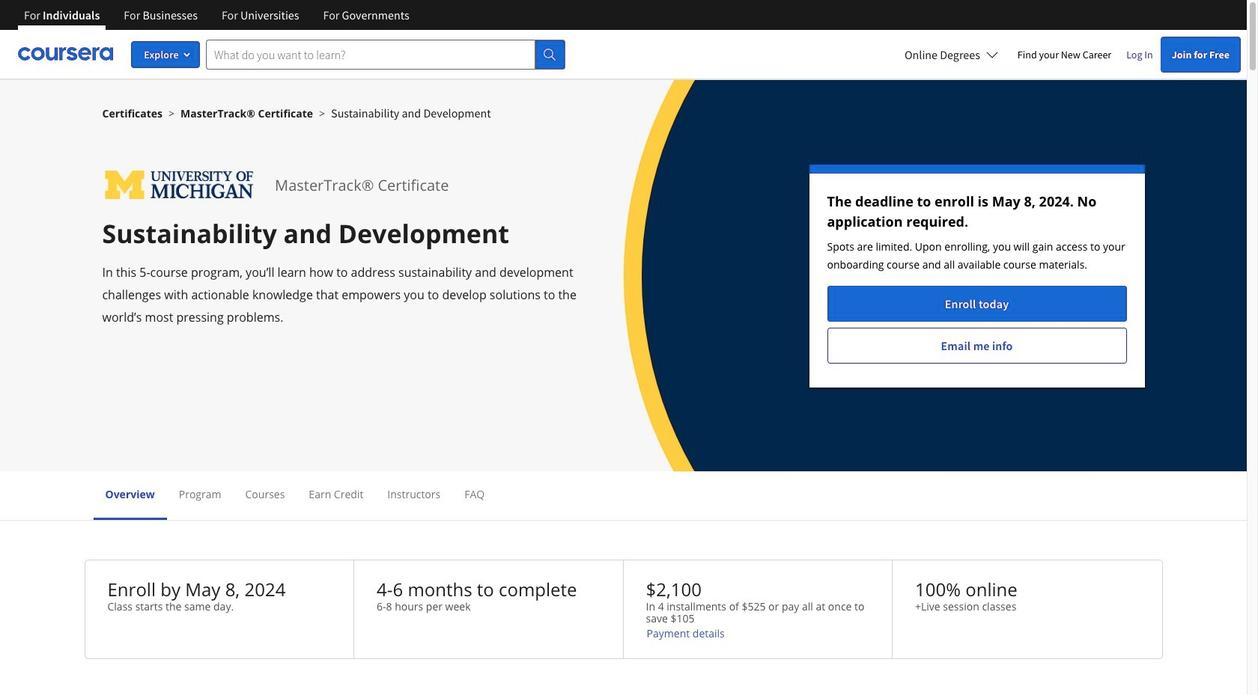 Task type: locate. For each thing, give the bounding box(es) containing it.
banner navigation
[[12, 0, 422, 41]]

None search field
[[206, 39, 566, 69]]

status
[[809, 165, 1145, 388]]



Task type: vqa. For each thing, say whether or not it's contained in the screenshot.
BANNER NAVIGATION
yes



Task type: describe. For each thing, give the bounding box(es) containing it.
What do you want to learn? text field
[[206, 39, 536, 69]]

coursera image
[[18, 42, 113, 66]]

certificate menu element
[[93, 472, 1154, 521]]

university of michigan image
[[102, 165, 257, 206]]



